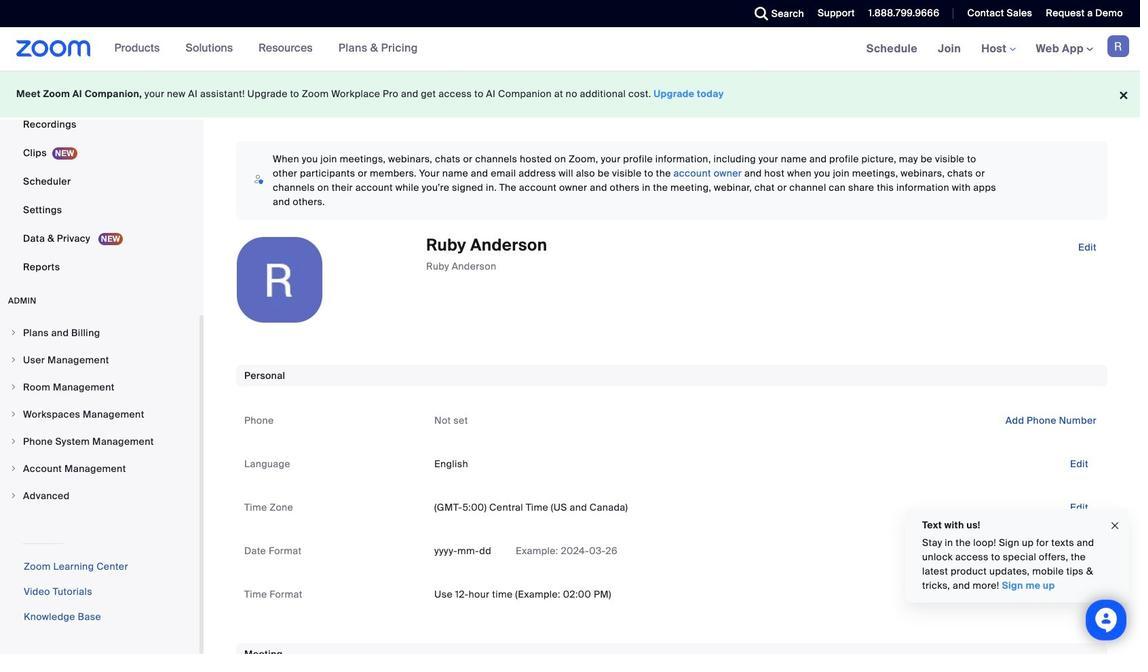 Task type: locate. For each thing, give the bounding box(es) containing it.
user photo image
[[237, 237, 323, 323]]

5 right image from the top
[[10, 465, 18, 473]]

meetings navigation
[[857, 27, 1141, 71]]

1 right image from the top
[[10, 329, 18, 337]]

3 menu item from the top
[[0, 374, 200, 400]]

6 right image from the top
[[10, 492, 18, 500]]

2 right image from the top
[[10, 356, 18, 364]]

4 menu item from the top
[[0, 401, 200, 427]]

footer
[[0, 71, 1141, 117]]

3 right image from the top
[[10, 410, 18, 418]]

right image
[[10, 329, 18, 337], [10, 356, 18, 364], [10, 410, 18, 418], [10, 437, 18, 446], [10, 465, 18, 473], [10, 492, 18, 500]]

menu item
[[0, 320, 200, 346], [0, 347, 200, 373], [0, 374, 200, 400], [0, 401, 200, 427], [0, 429, 200, 454], [0, 456, 200, 482], [0, 483, 200, 509]]

4 right image from the top
[[10, 437, 18, 446]]

right image for 6th menu item from the top
[[10, 465, 18, 473]]

6 menu item from the top
[[0, 456, 200, 482]]

2 menu item from the top
[[0, 347, 200, 373]]

banner
[[0, 27, 1141, 71]]

right image for 1st menu item from the bottom of the admin menu menu
[[10, 492, 18, 500]]

right image for 6th menu item from the bottom
[[10, 356, 18, 364]]



Task type: describe. For each thing, give the bounding box(es) containing it.
right image for 4th menu item from the top
[[10, 410, 18, 418]]

zoom logo image
[[16, 40, 91, 57]]

7 menu item from the top
[[0, 483, 200, 509]]

right image for 1st menu item
[[10, 329, 18, 337]]

personal menu menu
[[0, 0, 200, 282]]

product information navigation
[[104, 27, 428, 71]]

5 menu item from the top
[[0, 429, 200, 454]]

right image for 3rd menu item from the bottom
[[10, 437, 18, 446]]

profile picture image
[[1108, 35, 1130, 57]]

1 menu item from the top
[[0, 320, 200, 346]]

edit user photo image
[[269, 274, 291, 286]]

close image
[[1110, 518, 1121, 533]]

right image
[[10, 383, 18, 391]]

admin menu menu
[[0, 320, 200, 510]]



Task type: vqa. For each thing, say whether or not it's contained in the screenshot.
the Contacts
no



